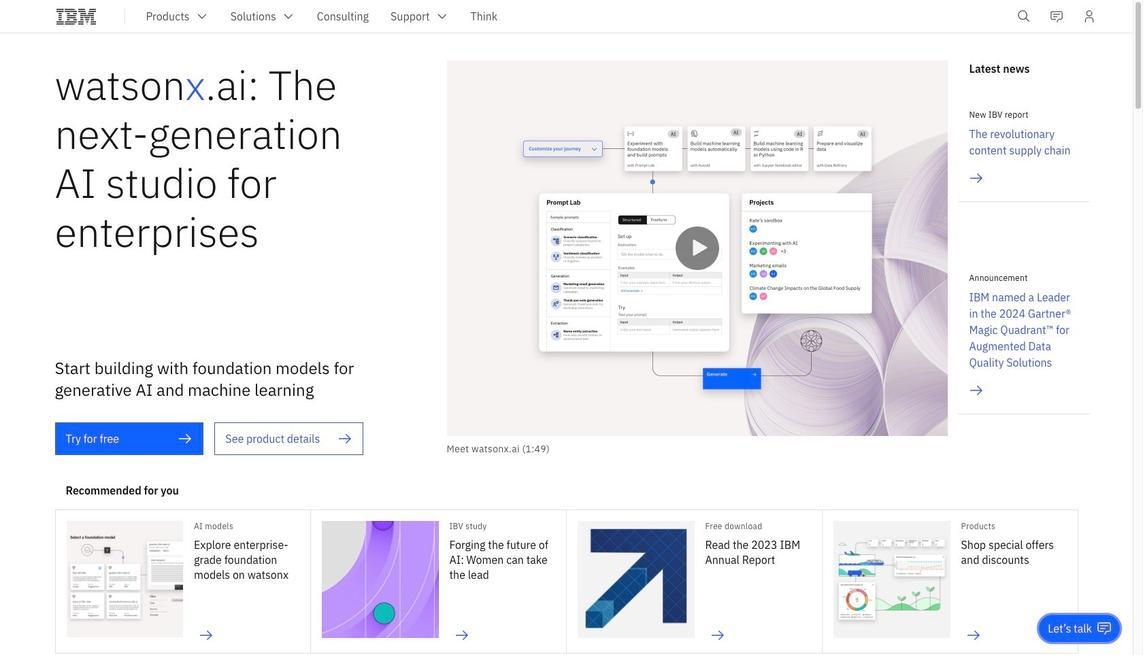 Task type: describe. For each thing, give the bounding box(es) containing it.
let's talk element
[[1049, 621, 1093, 636]]



